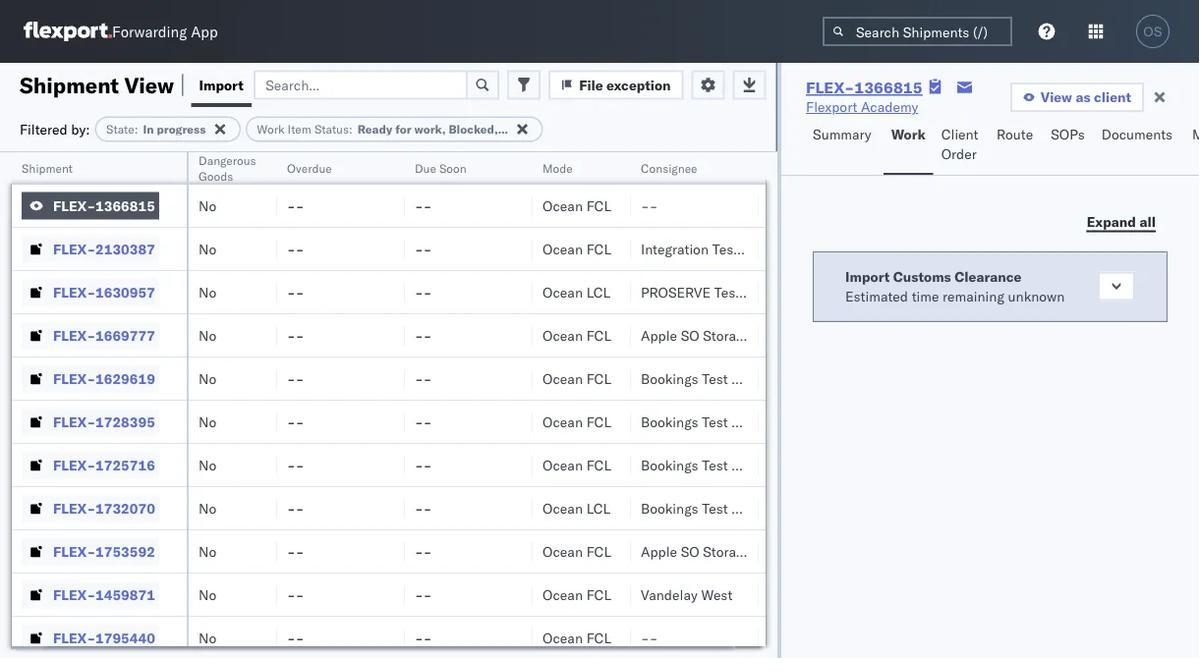 Task type: vqa. For each thing, say whether or not it's contained in the screenshot.
FLEX-1753592 button
yes



Task type: describe. For each thing, give the bounding box(es) containing it.
ocean fcl for flex-1728395
[[543, 414, 612, 431]]

(do for flex-1669777
[[755, 327, 783, 344]]

academy
[[862, 98, 919, 116]]

Search... text field
[[254, 70, 468, 100]]

documents
[[1102, 126, 1173, 143]]

goods
[[199, 169, 233, 183]]

no for flex-1753592
[[199, 543, 217, 561]]

use) for flex-1669777
[[818, 327, 853, 344]]

flex- for flex-1728395 "button"
[[53, 414, 95, 431]]

so for flex-1753592
[[681, 543, 700, 561]]

work for work
[[892, 126, 926, 143]]

shipment button
[[12, 156, 167, 176]]

import for import
[[199, 76, 244, 93]]

1795440
[[95, 630, 155, 647]]

work item status : ready for work, blocked, in progress
[[257, 122, 564, 137]]

customs
[[894, 268, 952, 285]]

no for flex-1459871
[[199, 587, 217, 604]]

no for flex-1630957
[[199, 284, 217, 301]]

flex-1366815 button
[[22, 192, 159, 220]]

test for flex-1630957
[[715, 284, 741, 301]]

client
[[1095, 89, 1132, 106]]

ocean for 1669777
[[543, 327, 583, 344]]

fcl for flex-1366815
[[587, 197, 612, 214]]

all
[[1140, 213, 1157, 230]]

for
[[396, 122, 412, 137]]

documents button
[[1094, 117, 1185, 175]]

order
[[942, 146, 977, 163]]

summary
[[813, 126, 872, 143]]

item
[[288, 122, 312, 137]]

flex-1728395
[[53, 414, 155, 431]]

2 : from the left
[[349, 122, 353, 137]]

blocked,
[[449, 122, 498, 137]]

consignee button
[[631, 156, 740, 176]]

resize handle column header for consignee
[[736, 152, 759, 659]]

fcl for flex-1728395
[[587, 414, 612, 431]]

1753592
[[95, 543, 155, 561]]

3 resize handle column header from the left
[[382, 152, 405, 659]]

sops
[[1052, 126, 1085, 143]]

flex- up flexport
[[807, 78, 855, 97]]

dangerous
[[199, 153, 256, 168]]

no for flex-1732070
[[199, 500, 217, 517]]

flex-1669777
[[53, 327, 155, 344]]

1630957
[[95, 284, 155, 301]]

flex- for flex-1459871 button
[[53, 587, 95, 604]]

due soon
[[415, 161, 467, 176]]

dangerous goods
[[199, 153, 256, 183]]

flex-1732070 button
[[22, 495, 159, 523]]

flex-2130387 button
[[22, 236, 159, 263]]

expand
[[1087, 213, 1137, 230]]

bookings test consignee for flex-1725716
[[641, 457, 798, 474]]

view as client button
[[1011, 83, 1145, 112]]

no for flex-1366815
[[199, 197, 217, 214]]

client order
[[942, 126, 979, 163]]

flex-1732070
[[53, 500, 155, 517]]

ocean for 1630957
[[543, 284, 583, 301]]

flex- for flex-1795440 button
[[53, 630, 95, 647]]

overdue
[[287, 161, 332, 176]]

expand all button
[[1076, 208, 1168, 237]]

import customs clearance estimated time remaining unknown
[[846, 268, 1066, 305]]

1 progress from the left
[[157, 122, 206, 137]]

ocean for 1366815
[[543, 197, 583, 214]]

forwarding app link
[[24, 22, 218, 41]]

(do for flex-1753592
[[755, 543, 783, 561]]

bookings test consignee for flex-1629619
[[641, 370, 798, 388]]

flex-1459871
[[53, 587, 155, 604]]

flex-1459871 button
[[22, 582, 159, 609]]

flex- for flex-1669777 button
[[53, 327, 95, 344]]

2 progress from the left
[[515, 122, 564, 137]]

consignee for flex-1728395
[[732, 414, 798, 431]]

1725716
[[95, 457, 155, 474]]

status
[[315, 122, 349, 137]]

import button
[[191, 63, 252, 107]]

flex-2130387
[[53, 240, 155, 258]]

test for flex-1629619
[[702, 370, 728, 388]]

ocean fcl for flex-2130387
[[543, 240, 612, 258]]

flex-1795440
[[53, 630, 155, 647]]

forwarding
[[112, 22, 187, 41]]

ocean for 2130387
[[543, 240, 583, 258]]

state : in progress
[[106, 122, 206, 137]]

not for flex-1669777
[[787, 327, 814, 344]]

resize handle column header for dangerous goods
[[254, 152, 277, 659]]

resize handle column header for mode
[[608, 152, 631, 659]]

due
[[415, 161, 437, 176]]

file exception
[[579, 76, 671, 93]]

file
[[579, 76, 604, 93]]

fcl for flex-2130387
[[587, 240, 612, 258]]

as
[[1076, 89, 1091, 106]]

apple so storage (do not use) for flex-1669777
[[641, 327, 853, 344]]

flex-1629619
[[53, 370, 155, 388]]

shipment view
[[20, 71, 174, 98]]

flex-1630957
[[53, 284, 155, 301]]

fcl for flex-1753592
[[587, 543, 612, 561]]

no for flex-1669777
[[199, 327, 217, 344]]

estimated
[[846, 288, 909, 305]]

apple so storage (do not use) for flex-1753592
[[641, 543, 853, 561]]

filtered by:
[[20, 120, 90, 138]]

1732070
[[95, 500, 155, 517]]

flex- for flex-1366815 "button"
[[53, 197, 95, 214]]

use) for flex-1753592
[[818, 543, 853, 561]]

clearance
[[955, 268, 1022, 285]]

soon
[[440, 161, 467, 176]]

ocean fcl for flex-1366815
[[543, 197, 612, 214]]

ready
[[358, 122, 393, 137]]

1459871
[[95, 587, 155, 604]]

no for flex-1728395
[[199, 414, 217, 431]]

shipment for shipment view
[[20, 71, 119, 98]]

flex-1669777 button
[[22, 322, 159, 350]]

2130387
[[95, 240, 155, 258]]

1 : from the left
[[134, 122, 138, 137]]

unknown
[[1009, 288, 1066, 305]]

ocean for 1629619
[[543, 370, 583, 388]]

flex-1629619 button
[[22, 365, 159, 393]]

mode button
[[533, 156, 612, 176]]

bookings for flex-1732070
[[641, 500, 699, 517]]

flex-1795440 button
[[22, 625, 159, 653]]

no for flex-1795440
[[199, 630, 217, 647]]

storage for flex-1753592
[[703, 543, 751, 561]]

flex- for flex-1732070 button
[[53, 500, 95, 517]]

ocean fcl for flex-1753592
[[543, 543, 612, 561]]

test for flex-1732070
[[702, 500, 728, 517]]

1 horizontal spatial flex-1366815
[[807, 78, 923, 97]]

1669777
[[95, 327, 155, 344]]

filtered
[[20, 120, 68, 138]]

ocean for 1753592
[[543, 543, 583, 561]]

work,
[[415, 122, 446, 137]]



Task type: locate. For each thing, give the bounding box(es) containing it.
by:
[[71, 120, 90, 138]]

flex- down the shipment button
[[53, 197, 95, 214]]

0 horizontal spatial flex-1366815
[[53, 197, 155, 214]]

flex-1366815 link
[[807, 78, 923, 97]]

4 no from the top
[[199, 327, 217, 344]]

ocean lcl
[[543, 284, 611, 301], [543, 500, 611, 517]]

9 no from the top
[[199, 543, 217, 561]]

test for flex-1728395
[[702, 414, 728, 431]]

1 vertical spatial storage
[[703, 543, 751, 561]]

in right blocked,
[[501, 122, 512, 137]]

1366815 up "academy"
[[855, 78, 923, 97]]

--
[[287, 197, 304, 214], [415, 197, 432, 214], [641, 197, 658, 214], [287, 240, 304, 258], [415, 240, 432, 258], [287, 284, 304, 301], [415, 284, 432, 301], [287, 327, 304, 344], [415, 327, 432, 344], [287, 370, 304, 388], [415, 370, 432, 388], [287, 414, 304, 431], [415, 414, 432, 431], [287, 457, 304, 474], [415, 457, 432, 474], [287, 500, 304, 517], [415, 500, 432, 517], [287, 543, 304, 561], [415, 543, 432, 561], [287, 587, 304, 604], [415, 587, 432, 604], [287, 630, 304, 647], [415, 630, 432, 647], [641, 630, 658, 647]]

1 ocean fcl from the top
[[543, 197, 612, 214]]

progress up dangerous
[[157, 122, 206, 137]]

view inside button
[[1041, 89, 1073, 106]]

flex- down flex-1629619 button
[[53, 414, 95, 431]]

1 horizontal spatial 1366815
[[855, 78, 923, 97]]

remaining
[[943, 288, 1005, 305]]

app
[[191, 22, 218, 41]]

work for work item status : ready for work, blocked, in progress
[[257, 122, 285, 137]]

flex- down flex-2130387 button
[[53, 284, 95, 301]]

1 vertical spatial (do
[[755, 543, 783, 561]]

flex- down the flex-1753592 button
[[53, 587, 95, 604]]

: left ready
[[349, 122, 353, 137]]

4 bookings test consignee from the top
[[641, 500, 798, 517]]

1 vertical spatial use)
[[818, 543, 853, 561]]

9 ocean fcl from the top
[[543, 630, 612, 647]]

ocean for 1795440
[[543, 630, 583, 647]]

1 vertical spatial 1366815
[[95, 197, 155, 214]]

2 (do from the top
[[755, 543, 783, 561]]

1 vertical spatial flex-1366815
[[53, 197, 155, 214]]

sops button
[[1044, 117, 1094, 175]]

1 vertical spatial apple so storage (do not use)
[[641, 543, 853, 561]]

1366815 up 2130387
[[95, 197, 155, 214]]

2 storage from the top
[[703, 543, 751, 561]]

: right by:
[[134, 122, 138, 137]]

(do
[[755, 327, 783, 344], [755, 543, 783, 561]]

flex- down flex-1732070 button
[[53, 543, 95, 561]]

flex- down flex-1669777 button
[[53, 370, 95, 388]]

flex- inside button
[[53, 543, 95, 561]]

import up estimated
[[846, 268, 890, 285]]

0 horizontal spatial progress
[[157, 122, 206, 137]]

2 bookings test consignee from the top
[[641, 414, 798, 431]]

exception
[[607, 76, 671, 93]]

flex-1366815 inside "button"
[[53, 197, 155, 214]]

10 ocean from the top
[[543, 587, 583, 604]]

client
[[942, 126, 979, 143]]

5 no from the top
[[199, 370, 217, 388]]

1366815
[[855, 78, 923, 97], [95, 197, 155, 214]]

1 horizontal spatial work
[[892, 126, 926, 143]]

not
[[787, 327, 814, 344], [787, 543, 814, 561]]

1 in from the left
[[143, 122, 154, 137]]

5 ocean fcl from the top
[[543, 414, 612, 431]]

apple for flex-1669777
[[641, 327, 678, 344]]

0 horizontal spatial view
[[124, 71, 174, 98]]

west
[[702, 587, 733, 604]]

not for flex-1753592
[[787, 543, 814, 561]]

in
[[143, 122, 154, 137], [501, 122, 512, 137]]

flex-1725716 button
[[22, 452, 159, 479]]

1 horizontal spatial :
[[349, 122, 353, 137]]

2 not from the top
[[787, 543, 814, 561]]

flex-1753592 button
[[22, 538, 159, 566]]

flex- down flex-1725716 button
[[53, 500, 95, 517]]

consignee for flex-1732070
[[732, 500, 798, 517]]

bookings test consignee for flex-1728395
[[641, 414, 798, 431]]

so down proserve
[[681, 327, 700, 344]]

1 storage from the top
[[703, 327, 751, 344]]

6 ocean fcl from the top
[[543, 457, 612, 474]]

4 bookings from the top
[[641, 500, 699, 517]]

flexport. image
[[24, 22, 112, 41]]

3 bookings from the top
[[641, 457, 699, 474]]

flex-1366815 down the shipment button
[[53, 197, 155, 214]]

so for flex-1669777
[[681, 327, 700, 344]]

0 horizontal spatial import
[[199, 76, 244, 93]]

3 bookings test consignee from the top
[[641, 457, 798, 474]]

os
[[1144, 24, 1163, 39]]

work left item
[[257, 122, 285, 137]]

flex-1728395 button
[[22, 409, 159, 436]]

5 ocean from the top
[[543, 370, 583, 388]]

1 ocean lcl from the top
[[543, 284, 611, 301]]

4 fcl from the top
[[587, 370, 612, 388]]

3 no from the top
[[199, 284, 217, 301]]

consignee for flex-1725716
[[732, 457, 798, 474]]

import inside import customs clearance estimated time remaining unknown
[[846, 268, 890, 285]]

-
[[287, 197, 296, 214], [296, 197, 304, 214], [415, 197, 424, 214], [424, 197, 432, 214], [641, 197, 650, 214], [650, 197, 658, 214], [287, 240, 296, 258], [296, 240, 304, 258], [415, 240, 424, 258], [424, 240, 432, 258], [287, 284, 296, 301], [296, 284, 304, 301], [415, 284, 424, 301], [424, 284, 432, 301], [287, 327, 296, 344], [296, 327, 304, 344], [415, 327, 424, 344], [424, 327, 432, 344], [287, 370, 296, 388], [296, 370, 304, 388], [415, 370, 424, 388], [424, 370, 432, 388], [287, 414, 296, 431], [296, 414, 304, 431], [415, 414, 424, 431], [424, 414, 432, 431], [287, 457, 296, 474], [296, 457, 304, 474], [415, 457, 424, 474], [424, 457, 432, 474], [287, 500, 296, 517], [296, 500, 304, 517], [415, 500, 424, 517], [424, 500, 432, 517], [287, 543, 296, 561], [296, 543, 304, 561], [415, 543, 424, 561], [424, 543, 432, 561], [287, 587, 296, 604], [296, 587, 304, 604], [415, 587, 424, 604], [424, 587, 432, 604], [287, 630, 296, 647], [296, 630, 304, 647], [415, 630, 424, 647], [424, 630, 432, 647], [641, 630, 650, 647], [650, 630, 658, 647]]

ocean
[[543, 197, 583, 214], [543, 240, 583, 258], [543, 284, 583, 301], [543, 327, 583, 344], [543, 370, 583, 388], [543, 414, 583, 431], [543, 457, 583, 474], [543, 500, 583, 517], [543, 543, 583, 561], [543, 587, 583, 604], [543, 630, 583, 647]]

0 vertical spatial storage
[[703, 327, 751, 344]]

work
[[257, 122, 285, 137], [892, 126, 926, 143]]

time
[[912, 288, 940, 305]]

no for flex-2130387
[[199, 240, 217, 258]]

0 vertical spatial import
[[199, 76, 244, 93]]

flex- for flex-1725716 button
[[53, 457, 95, 474]]

ocean fcl for flex-1459871
[[543, 587, 612, 604]]

Search Shipments (/) text field
[[823, 17, 1013, 46]]

dangerous goods button
[[189, 149, 270, 184]]

flex- for the flex-1753592 button
[[53, 543, 95, 561]]

flex- down flex-1728395 "button"
[[53, 457, 95, 474]]

consignee
[[641, 161, 698, 176], [732, 370, 798, 388], [732, 414, 798, 431], [732, 457, 798, 474], [732, 500, 798, 517]]

0 vertical spatial shipment
[[20, 71, 119, 98]]

use)
[[818, 327, 853, 344], [818, 543, 853, 561]]

import for import customs clearance estimated time remaining unknown
[[846, 268, 890, 285]]

ocean for 1459871
[[543, 587, 583, 604]]

1 apple so storage (do not use) from the top
[[641, 327, 853, 344]]

ocean fcl
[[543, 197, 612, 214], [543, 240, 612, 258], [543, 327, 612, 344], [543, 370, 612, 388], [543, 414, 612, 431], [543, 457, 612, 474], [543, 543, 612, 561], [543, 587, 612, 604], [543, 630, 612, 647]]

0 horizontal spatial 1366815
[[95, 197, 155, 214]]

5 resize handle column header from the left
[[608, 152, 631, 659]]

6 resize handle column header from the left
[[736, 152, 759, 659]]

storage for flex-1669777
[[703, 327, 751, 344]]

view as client
[[1041, 89, 1132, 106]]

client order button
[[934, 117, 989, 175]]

0 vertical spatial not
[[787, 327, 814, 344]]

1 vertical spatial not
[[787, 543, 814, 561]]

ocean fcl for flex-1669777
[[543, 327, 612, 344]]

0 horizontal spatial in
[[143, 122, 154, 137]]

1366815 inside "button"
[[95, 197, 155, 214]]

account
[[744, 284, 796, 301]]

2 fcl from the top
[[587, 240, 612, 258]]

9 fcl from the top
[[587, 630, 612, 647]]

apple so storage (do not use) up west
[[641, 543, 853, 561]]

apple so storage (do not use) down account
[[641, 327, 853, 344]]

1 fcl from the top
[[587, 197, 612, 214]]

2 ocean from the top
[[543, 240, 583, 258]]

5 fcl from the top
[[587, 414, 612, 431]]

so up the "vandelay west"
[[681, 543, 700, 561]]

resize handle column header
[[163, 152, 187, 659], [254, 152, 277, 659], [382, 152, 405, 659], [509, 152, 533, 659], [608, 152, 631, 659], [736, 152, 759, 659]]

proserve test account
[[641, 284, 796, 301]]

11 no from the top
[[199, 630, 217, 647]]

9 ocean from the top
[[543, 543, 583, 561]]

1629619
[[95, 370, 155, 388]]

1 vertical spatial ocean lcl
[[543, 500, 611, 517]]

ocean for 1732070
[[543, 500, 583, 517]]

flexport academy
[[807, 98, 919, 116]]

0 vertical spatial ocean lcl
[[543, 284, 611, 301]]

1 horizontal spatial in
[[501, 122, 512, 137]]

flex-1725716
[[53, 457, 155, 474]]

3 ocean fcl from the top
[[543, 327, 612, 344]]

6 no from the top
[[199, 414, 217, 431]]

8 ocean fcl from the top
[[543, 587, 612, 604]]

1 so from the top
[[681, 327, 700, 344]]

2 ocean fcl from the top
[[543, 240, 612, 258]]

2 lcl from the top
[[587, 500, 611, 517]]

4 ocean from the top
[[543, 327, 583, 344]]

8 no from the top
[[199, 500, 217, 517]]

fcl for flex-1725716
[[587, 457, 612, 474]]

0 vertical spatial (do
[[755, 327, 783, 344]]

view up state : in progress
[[124, 71, 174, 98]]

1 lcl from the top
[[587, 284, 611, 301]]

forwarding app
[[112, 22, 218, 41]]

summary button
[[806, 117, 884, 175]]

work button
[[884, 117, 934, 175]]

1 (do from the top
[[755, 327, 783, 344]]

1 not from the top
[[787, 327, 814, 344]]

0 vertical spatial apple so storage (do not use)
[[641, 327, 853, 344]]

0 vertical spatial so
[[681, 327, 700, 344]]

bookings for flex-1629619
[[641, 370, 699, 388]]

6 fcl from the top
[[587, 457, 612, 474]]

mode
[[543, 161, 573, 176]]

apple up "vandelay"
[[641, 543, 678, 561]]

ocean lcl for proserve test account
[[543, 284, 611, 301]]

7 fcl from the top
[[587, 543, 612, 561]]

storage down proserve test account
[[703, 327, 751, 344]]

flexport
[[807, 98, 858, 116]]

shipment for shipment
[[22, 161, 73, 176]]

3 ocean from the top
[[543, 284, 583, 301]]

2 no from the top
[[199, 240, 217, 258]]

state
[[106, 122, 134, 137]]

progress up mode
[[515, 122, 564, 137]]

0 horizontal spatial work
[[257, 122, 285, 137]]

work down "academy"
[[892, 126, 926, 143]]

no for flex-1629619
[[199, 370, 217, 388]]

flex- for flex-1630957 button
[[53, 284, 95, 301]]

flex-1630957 button
[[22, 279, 159, 306]]

1 horizontal spatial import
[[846, 268, 890, 285]]

0 vertical spatial flex-1366815
[[807, 78, 923, 97]]

ocean fcl for flex-1725716
[[543, 457, 612, 474]]

7 ocean fcl from the top
[[543, 543, 612, 561]]

fcl for flex-1795440
[[587, 630, 612, 647]]

1 apple from the top
[[641, 327, 678, 344]]

flex-1366815 up flexport academy
[[807, 78, 923, 97]]

in right 'state'
[[143, 122, 154, 137]]

2 so from the top
[[681, 543, 700, 561]]

2 use) from the top
[[818, 543, 853, 561]]

import
[[199, 76, 244, 93], [846, 268, 890, 285]]

7 no from the top
[[199, 457, 217, 474]]

so
[[681, 327, 700, 344], [681, 543, 700, 561]]

lcl for bookings
[[587, 500, 611, 517]]

bookings
[[641, 370, 699, 388], [641, 414, 699, 431], [641, 457, 699, 474], [641, 500, 699, 517]]

2 bookings from the top
[[641, 414, 699, 431]]

ocean fcl for flex-1795440
[[543, 630, 612, 647]]

proserve
[[641, 284, 711, 301]]

2 in from the left
[[501, 122, 512, 137]]

shipment down filtered
[[22, 161, 73, 176]]

fcl for flex-1669777
[[587, 327, 612, 344]]

flex- for flex-1629619 button
[[53, 370, 95, 388]]

no for flex-1725716
[[199, 457, 217, 474]]

10 no from the top
[[199, 587, 217, 604]]

6 ocean from the top
[[543, 414, 583, 431]]

1 horizontal spatial view
[[1041, 89, 1073, 106]]

2 apple from the top
[[641, 543, 678, 561]]

ocean for 1725716
[[543, 457, 583, 474]]

8 ocean from the top
[[543, 500, 583, 517]]

flex- down flex-1630957 button
[[53, 327, 95, 344]]

7 ocean from the top
[[543, 457, 583, 474]]

1 horizontal spatial progress
[[515, 122, 564, 137]]

resize handle column header for shipment
[[163, 152, 187, 659]]

3 fcl from the top
[[587, 327, 612, 344]]

storage up west
[[703, 543, 751, 561]]

lcl for proserve
[[587, 284, 611, 301]]

flex-1753592
[[53, 543, 155, 561]]

1 bookings test consignee from the top
[[641, 370, 798, 388]]

ocean for 1728395
[[543, 414, 583, 431]]

1 vertical spatial apple
[[641, 543, 678, 561]]

1 resize handle column header from the left
[[163, 152, 187, 659]]

work inside button
[[892, 126, 926, 143]]

1 vertical spatial so
[[681, 543, 700, 561]]

import down app
[[199, 76, 244, 93]]

expand all
[[1087, 213, 1157, 230]]

0 vertical spatial 1366815
[[855, 78, 923, 97]]

2 ocean lcl from the top
[[543, 500, 611, 517]]

1 bookings from the top
[[641, 370, 699, 388]]

apple so storage (do not use)
[[641, 327, 853, 344], [641, 543, 853, 561]]

0 vertical spatial lcl
[[587, 284, 611, 301]]

4 resize handle column header from the left
[[509, 152, 533, 659]]

fcl for flex-1459871
[[587, 587, 612, 604]]

shipment inside button
[[22, 161, 73, 176]]

1 no from the top
[[199, 197, 217, 214]]

bookings for flex-1728395
[[641, 414, 699, 431]]

apple for flex-1753592
[[641, 543, 678, 561]]

bookings for flex-1725716
[[641, 457, 699, 474]]

consignee for flex-1629619
[[732, 370, 798, 388]]

flex- for flex-2130387 button
[[53, 240, 95, 258]]

flexport academy link
[[807, 97, 919, 117]]

2 apple so storage (do not use) from the top
[[641, 543, 853, 561]]

progress
[[157, 122, 206, 137], [515, 122, 564, 137]]

4 ocean fcl from the top
[[543, 370, 612, 388]]

ocean lcl for bookings test consignee
[[543, 500, 611, 517]]

os button
[[1131, 9, 1176, 54]]

0 horizontal spatial :
[[134, 122, 138, 137]]

1 vertical spatial import
[[846, 268, 890, 285]]

0 vertical spatial apple
[[641, 327, 678, 344]]

test for flex-1725716
[[702, 457, 728, 474]]

flex- down flex-1459871 button
[[53, 630, 95, 647]]

apple down proserve
[[641, 327, 678, 344]]

bookings test consignee for flex-1732070
[[641, 500, 798, 517]]

shipment up by:
[[20, 71, 119, 98]]

11 ocean from the top
[[543, 630, 583, 647]]

vandelay west
[[641, 587, 733, 604]]

route button
[[989, 117, 1044, 175]]

file exception button
[[549, 70, 684, 100], [549, 70, 684, 100]]

vandelay
[[641, 587, 698, 604]]

2 resize handle column header from the left
[[254, 152, 277, 659]]

0 vertical spatial use)
[[818, 327, 853, 344]]

8 fcl from the top
[[587, 587, 612, 604]]

1 vertical spatial shipment
[[22, 161, 73, 176]]

import inside 'button'
[[199, 76, 244, 93]]

fcl
[[587, 197, 612, 214], [587, 240, 612, 258], [587, 327, 612, 344], [587, 370, 612, 388], [587, 414, 612, 431], [587, 457, 612, 474], [587, 543, 612, 561], [587, 587, 612, 604], [587, 630, 612, 647]]

view left "as"
[[1041, 89, 1073, 106]]

test
[[715, 284, 741, 301], [702, 370, 728, 388], [702, 414, 728, 431], [702, 457, 728, 474], [702, 500, 728, 517]]

1 use) from the top
[[818, 327, 853, 344]]

flex- down flex-1366815 "button"
[[53, 240, 95, 258]]

ocean fcl for flex-1629619
[[543, 370, 612, 388]]

1 ocean from the top
[[543, 197, 583, 214]]

route
[[997, 126, 1034, 143]]

fcl for flex-1629619
[[587, 370, 612, 388]]

1 vertical spatial lcl
[[587, 500, 611, 517]]

flex-1366815
[[807, 78, 923, 97], [53, 197, 155, 214]]

consignee inside button
[[641, 161, 698, 176]]



